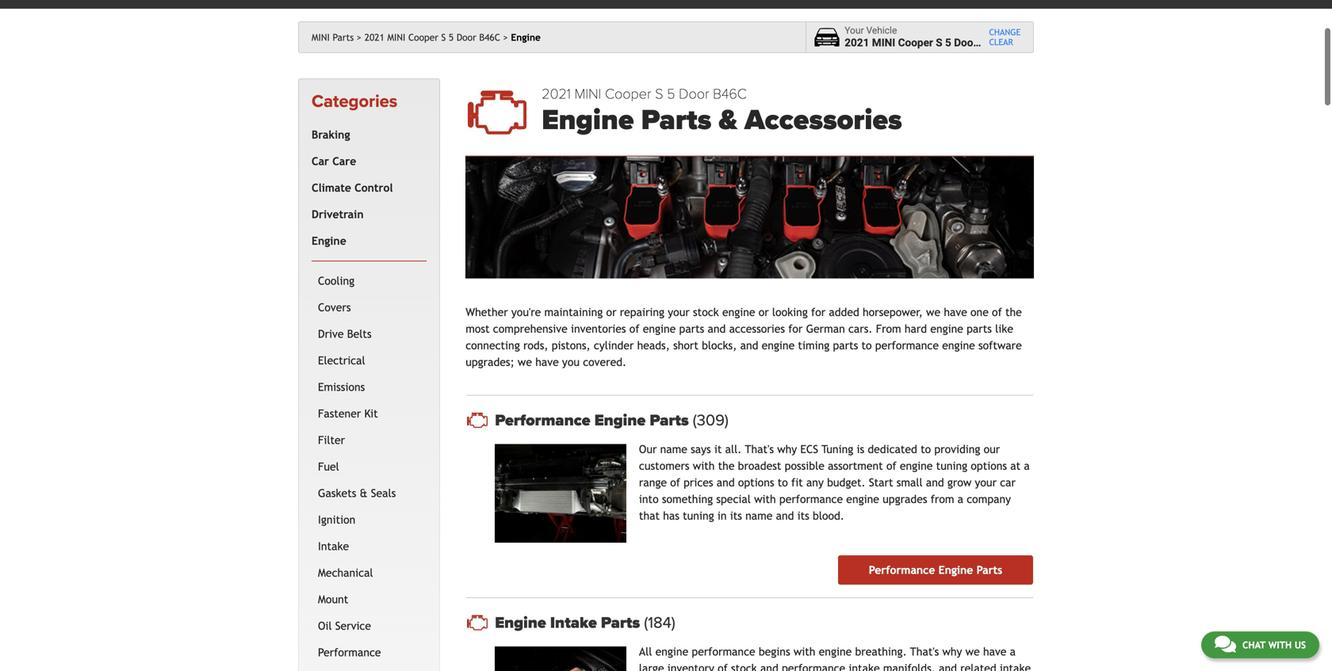 Task type: describe. For each thing, give the bounding box(es) containing it.
german
[[806, 323, 845, 336]]

car care
[[312, 155, 356, 168]]

mount
[[318, 593, 348, 606]]

5 inside your vehicle 2021 mini cooper s 5 door b46c
[[945, 37, 951, 49]]

5 for 2021 mini cooper s 5 door b46c
[[449, 32, 454, 43]]

your
[[845, 25, 864, 36]]

dedicated
[[868, 443, 917, 456]]

cylinder
[[594, 340, 634, 352]]

parts for the engine intake parts link
[[601, 614, 640, 633]]

providing
[[934, 443, 980, 456]]

start
[[869, 477, 893, 489]]

added
[[829, 306, 859, 319]]

mount link
[[315, 587, 424, 613]]

possible
[[785, 460, 825, 473]]

our
[[639, 443, 657, 456]]

1 horizontal spatial tuning
[[936, 460, 968, 473]]

climate control link
[[308, 175, 424, 201]]

and down 'accessories'
[[740, 340, 758, 352]]

filter link
[[315, 427, 424, 454]]

2 its from the left
[[797, 510, 809, 523]]

budget.
[[827, 477, 866, 489]]

the inside whether you're maintaining or repairing your stock engine or looking for added horsepower, we have one of the most comprehensive inventories of engine parts and accessories for german cars. from hard engine parts like connecting rods, pistons, cylinder heads, short blocks, and engine timing parts to performance engine software upgrades; we have you covered.
[[1005, 306, 1022, 319]]

software
[[979, 340, 1022, 352]]

you're
[[511, 306, 541, 319]]

belts
[[347, 328, 372, 340]]

engine inside 2021 mini cooper s 5 door b46c engine parts & accessories
[[542, 103, 634, 137]]

seals
[[371, 487, 396, 500]]

grow
[[947, 477, 972, 489]]

the inside our name says it all. that's why ecs tuning is dedicated to providing our customers with the broadest possible assortment of engine tuning options at a range of prices and options to fit any budget. start small and grow your car into something special with performance engine upgrades from a company that has tuning in its name and its blood.
[[718, 460, 735, 473]]

1 horizontal spatial for
[[811, 306, 826, 319]]

tuning
[[822, 443, 853, 456]]

engine parts & accessories banner image image
[[466, 157, 1034, 279]]

you
[[562, 356, 580, 369]]

engine intake parts
[[495, 614, 644, 633]]

engine up small
[[900, 460, 933, 473]]

of down dedicated
[[886, 460, 897, 473]]

fastener
[[318, 407, 361, 420]]

gaskets
[[318, 487, 356, 500]]

braking link
[[308, 122, 424, 148]]

2 or from the left
[[759, 306, 769, 319]]

oil
[[318, 620, 332, 633]]

special
[[716, 493, 751, 506]]

change
[[989, 27, 1021, 37]]

engine down one at top
[[942, 340, 975, 352]]

repairing
[[620, 306, 665, 319]]

says
[[691, 443, 711, 456]]

0 horizontal spatial for
[[788, 323, 803, 336]]

one
[[971, 306, 989, 319]]

clear link
[[989, 37, 1021, 47]]

electrical
[[318, 354, 365, 367]]

ignition
[[318, 514, 355, 526]]

b46c for 2021 mini cooper s 5 door b46c engine parts & accessories
[[713, 86, 747, 103]]

2021 inside your vehicle 2021 mini cooper s 5 door b46c
[[845, 37, 869, 49]]

covers link
[[315, 294, 424, 321]]

0 horizontal spatial have
[[535, 356, 559, 369]]

horsepower,
[[863, 306, 923, 319]]

performance inside whether you're maintaining or repairing your stock engine or looking for added horsepower, we have one of the most comprehensive inventories of engine parts and accessories for german cars. from hard engine parts like connecting rods, pistons, cylinder heads, short blocks, and engine timing parts to performance engine software upgrades; we have you covered.
[[875, 340, 939, 352]]

that
[[639, 510, 660, 523]]

b46c for 2021 mini cooper s 5 door b46c
[[479, 32, 500, 43]]

blood.
[[813, 510, 844, 523]]

emissions
[[318, 381, 365, 394]]

into
[[639, 493, 659, 506]]

most
[[466, 323, 490, 336]]

2 horizontal spatial parts
[[967, 323, 992, 336]]

any
[[806, 477, 824, 489]]

whether
[[466, 306, 508, 319]]

2021 mini cooper s 5 door b46c
[[365, 32, 500, 43]]

climate
[[312, 181, 351, 194]]

car care link
[[308, 148, 424, 175]]

customers
[[639, 460, 690, 473]]

0 horizontal spatial options
[[738, 477, 774, 489]]

performance inside our name says it all. that's why ecs tuning is dedicated to providing our customers with the broadest possible assortment of engine tuning options at a range of prices and options to fit any budget. start small and grow your car into something special with performance engine upgrades from a company that has tuning in its name and its blood.
[[779, 493, 843, 506]]

5 for 2021 mini cooper s 5 door b46c engine parts & accessories
[[667, 86, 675, 103]]

2 horizontal spatial with
[[1268, 640, 1292, 651]]

car
[[1000, 477, 1016, 489]]

your vehicle 2021 mini cooper s 5 door b46c
[[845, 25, 1006, 49]]

hard
[[905, 323, 927, 336]]

ecs
[[800, 443, 818, 456]]

comments image
[[1215, 635, 1236, 654]]

cars.
[[848, 323, 873, 336]]

performance engine parts thumbnail image image
[[495, 445, 626, 543]]

us
[[1295, 640, 1306, 651]]

1 its from the left
[[730, 510, 742, 523]]

of down the repairing
[[629, 323, 640, 336]]

0 horizontal spatial a
[[958, 493, 963, 506]]

maintaining
[[544, 306, 603, 319]]

0 vertical spatial performance
[[495, 411, 590, 430]]

our name says it all. that's why ecs tuning is dedicated to providing our customers with the broadest possible assortment of engine tuning options at a range of prices and options to fit any budget. start small and grow your car into something special with performance engine upgrades from a company that has tuning in its name and its blood.
[[639, 443, 1030, 523]]

fit
[[791, 477, 803, 489]]

oil service
[[318, 620, 371, 633]]

clear
[[989, 37, 1013, 47]]

your inside our name says it all. that's why ecs tuning is dedicated to providing our customers with the broadest possible assortment of engine tuning options at a range of prices and options to fit any budget. start small and grow your car into something special with performance engine upgrades from a company that has tuning in its name and its blood.
[[975, 477, 997, 489]]

0 horizontal spatial parts
[[679, 323, 704, 336]]

gaskets & seals
[[318, 487, 396, 500]]

whether you're maintaining or repairing your stock engine or looking for added horsepower, we have one of the most comprehensive inventories of engine parts and accessories for german cars. from hard engine parts like connecting rods, pistons, cylinder heads, short blocks, and engine timing parts to performance engine software upgrades; we have you covered.
[[466, 306, 1022, 369]]

of right one at top
[[992, 306, 1002, 319]]

1 vertical spatial to
[[921, 443, 931, 456]]

pistons,
[[552, 340, 591, 352]]

categories
[[312, 91, 398, 112]]

2021 for 2021 mini cooper s 5 door b46c engine parts & accessories
[[542, 86, 571, 103]]

electrical link
[[315, 348, 424, 374]]



Task type: vqa. For each thing, say whether or not it's contained in the screenshot.
2021 for 2021 MINI Cooper S 5 Door B46C Engine Parts & Accessories
yes



Task type: locate. For each thing, give the bounding box(es) containing it.
1 or from the left
[[606, 306, 617, 319]]

broadest
[[738, 460, 781, 473]]

0 horizontal spatial your
[[668, 306, 690, 319]]

with left us on the bottom right of page
[[1268, 640, 1292, 651]]

engine up 'accessories'
[[722, 306, 755, 319]]

service
[[335, 620, 371, 633]]

stock
[[693, 306, 719, 319]]

company
[[967, 493, 1011, 506]]

0 vertical spatial name
[[660, 443, 687, 456]]

1 horizontal spatial performance
[[495, 411, 590, 430]]

1 vertical spatial tuning
[[683, 510, 714, 523]]

0 horizontal spatial &
[[360, 487, 368, 500]]

1 horizontal spatial your
[[975, 477, 997, 489]]

drive
[[318, 328, 344, 340]]

why
[[777, 443, 797, 456]]

or
[[606, 306, 617, 319], [759, 306, 769, 319]]

its
[[730, 510, 742, 523], [797, 510, 809, 523]]

and up special
[[717, 477, 735, 489]]

1 horizontal spatial to
[[862, 340, 872, 352]]

2 horizontal spatial 5
[[945, 37, 951, 49]]

that's
[[745, 443, 774, 456]]

1 horizontal spatial a
[[1024, 460, 1030, 473]]

and up blocks,
[[708, 323, 726, 336]]

mini parts link
[[312, 32, 362, 43]]

fuel
[[318, 461, 339, 473]]

door inside your vehicle 2021 mini cooper s 5 door b46c
[[954, 37, 977, 49]]

we down rods,
[[518, 356, 532, 369]]

chat with us link
[[1201, 632, 1319, 659]]

2 horizontal spatial b46c
[[980, 37, 1006, 49]]

have down rods,
[[535, 356, 559, 369]]

2 vertical spatial to
[[778, 477, 788, 489]]

0 vertical spatial intake
[[318, 540, 349, 553]]

your left stock
[[668, 306, 690, 319]]

2021 inside 2021 mini cooper s 5 door b46c engine parts & accessories
[[542, 86, 571, 103]]

0 horizontal spatial performance
[[779, 493, 843, 506]]

0 vertical spatial the
[[1005, 306, 1022, 319]]

1 horizontal spatial parts
[[833, 340, 858, 352]]

is
[[857, 443, 864, 456]]

1 vertical spatial your
[[975, 477, 997, 489]]

performance engine parts for bottommost performance engine parts link
[[869, 564, 1002, 577]]

1 vertical spatial a
[[958, 493, 963, 506]]

mechanical link
[[315, 560, 424, 587]]

in
[[717, 510, 727, 523]]

drive belts link
[[315, 321, 424, 348]]

s for 2021 mini cooper s 5 door b46c
[[441, 32, 446, 43]]

intake up engine intake parts thumbnail image
[[550, 614, 597, 633]]

1 horizontal spatial 2021
[[542, 86, 571, 103]]

0 vertical spatial with
[[693, 460, 715, 473]]

0 horizontal spatial s
[[441, 32, 446, 43]]

0 vertical spatial &
[[719, 103, 737, 137]]

and up from
[[926, 477, 944, 489]]

engine right 'hard' on the right of the page
[[930, 323, 963, 336]]

performance engine parts link down from
[[838, 556, 1033, 585]]

the up like
[[1005, 306, 1022, 319]]

1 vertical spatial name
[[745, 510, 773, 523]]

assortment
[[828, 460, 883, 473]]

performance down 'hard' on the right of the page
[[875, 340, 939, 352]]

upgrades;
[[466, 356, 514, 369]]

0 horizontal spatial 5
[[449, 32, 454, 43]]

parts up short
[[679, 323, 704, 336]]

accessories
[[745, 103, 902, 137]]

performance
[[495, 411, 590, 430], [869, 564, 935, 577], [318, 647, 381, 659]]

0 horizontal spatial 2021
[[365, 32, 384, 43]]

s for 2021 mini cooper s 5 door b46c engine parts & accessories
[[655, 86, 663, 103]]

car
[[312, 155, 329, 168]]

0 vertical spatial tuning
[[936, 460, 968, 473]]

engine intake parts thumbnail image image
[[495, 647, 626, 672]]

door inside 2021 mini cooper s 5 door b46c engine parts & accessories
[[679, 86, 709, 103]]

2 horizontal spatial door
[[954, 37, 977, 49]]

have left one at top
[[944, 306, 967, 319]]

covered.
[[583, 356, 627, 369]]

or up 'accessories'
[[759, 306, 769, 319]]

kit
[[364, 407, 378, 420]]

drivetrain
[[312, 208, 364, 221]]

oil service link
[[315, 613, 424, 640]]

b46c inside your vehicle 2021 mini cooper s 5 door b46c
[[980, 37, 1006, 49]]

mechanical
[[318, 567, 373, 579]]

1 horizontal spatial 5
[[667, 86, 675, 103]]

performance down the "you"
[[495, 411, 590, 430]]

1 horizontal spatial performance engine parts
[[869, 564, 1002, 577]]

change clear
[[989, 27, 1021, 47]]

2021 mini cooper s 5 door b46c link
[[365, 32, 508, 43]]

to left fit
[[778, 477, 788, 489]]

1 vertical spatial have
[[535, 356, 559, 369]]

1 horizontal spatial the
[[1005, 306, 1022, 319]]

door for 2021 mini cooper s 5 door b46c engine parts & accessories
[[679, 86, 709, 103]]

1 horizontal spatial b46c
[[713, 86, 747, 103]]

1 vertical spatial performance engine parts link
[[838, 556, 1033, 585]]

all.
[[725, 443, 742, 456]]

for
[[811, 306, 826, 319], [788, 323, 803, 336]]

1 horizontal spatial door
[[679, 86, 709, 103]]

something
[[662, 493, 713, 506]]

we
[[926, 306, 941, 319], [518, 356, 532, 369]]

mini
[[312, 32, 330, 43], [387, 32, 405, 43], [872, 37, 895, 49], [575, 86, 601, 103]]

your inside whether you're maintaining or repairing your stock engine or looking for added horsepower, we have one of the most comprehensive inventories of engine parts and accessories for german cars. from hard engine parts like connecting rods, pistons, cylinder heads, short blocks, and engine timing parts to performance engine software upgrades; we have you covered.
[[668, 306, 690, 319]]

1 vertical spatial for
[[788, 323, 803, 336]]

the
[[1005, 306, 1022, 319], [718, 460, 735, 473]]

0 vertical spatial have
[[944, 306, 967, 319]]

performance engine parts down covered.
[[495, 411, 693, 430]]

1 vertical spatial &
[[360, 487, 368, 500]]

0 vertical spatial performance
[[875, 340, 939, 352]]

2 vertical spatial with
[[1268, 640, 1292, 651]]

heads,
[[637, 340, 670, 352]]

s inside 2021 mini cooper s 5 door b46c engine parts & accessories
[[655, 86, 663, 103]]

and down fit
[[776, 510, 794, 523]]

&
[[719, 103, 737, 137], [360, 487, 368, 500]]

0 horizontal spatial to
[[778, 477, 788, 489]]

we up 'hard' on the right of the page
[[926, 306, 941, 319]]

options down 'broadest'
[[738, 477, 774, 489]]

performance engine parts down from
[[869, 564, 1002, 577]]

inventories
[[571, 323, 626, 336]]

1 horizontal spatial &
[[719, 103, 737, 137]]

0 horizontal spatial b46c
[[479, 32, 500, 43]]

1 vertical spatial the
[[718, 460, 735, 473]]

1 vertical spatial performance engine parts
[[869, 564, 1002, 577]]

1 horizontal spatial s
[[655, 86, 663, 103]]

name
[[660, 443, 687, 456], [745, 510, 773, 523]]

cooper for 2021 mini cooper s 5 door b46c engine parts & accessories
[[605, 86, 651, 103]]

to down cars.
[[862, 340, 872, 352]]

intake inside engine subcategories element
[[318, 540, 349, 553]]

emissions link
[[315, 374, 424, 401]]

1 horizontal spatial performance
[[875, 340, 939, 352]]

rods,
[[523, 340, 548, 352]]

1 horizontal spatial name
[[745, 510, 773, 523]]

0 horizontal spatial door
[[457, 32, 476, 43]]

0 horizontal spatial intake
[[318, 540, 349, 553]]

drive belts
[[318, 328, 372, 340]]

parts inside 2021 mini cooper s 5 door b46c engine parts & accessories
[[641, 103, 711, 137]]

performance
[[875, 340, 939, 352], [779, 493, 843, 506]]

1 vertical spatial with
[[754, 493, 776, 506]]

the down all.
[[718, 460, 735, 473]]

0 vertical spatial a
[[1024, 460, 1030, 473]]

1 vertical spatial we
[[518, 356, 532, 369]]

engine up heads,
[[643, 323, 676, 336]]

1 horizontal spatial cooper
[[605, 86, 651, 103]]

with
[[693, 460, 715, 473], [754, 493, 776, 506], [1268, 640, 1292, 651]]

door for 2021 mini cooper s 5 door b46c
[[457, 32, 476, 43]]

parts
[[679, 323, 704, 336], [967, 323, 992, 336], [833, 340, 858, 352]]

filter
[[318, 434, 345, 447]]

1 horizontal spatial with
[[754, 493, 776, 506]]

b46c inside 2021 mini cooper s 5 door b46c engine parts & accessories
[[713, 86, 747, 103]]

engine subcategories element
[[312, 261, 427, 672]]

engine inside 'link'
[[312, 235, 346, 247]]

0 horizontal spatial or
[[606, 306, 617, 319]]

control
[[355, 181, 393, 194]]

0 horizontal spatial with
[[693, 460, 715, 473]]

your
[[668, 306, 690, 319], [975, 477, 997, 489]]

0 horizontal spatial name
[[660, 443, 687, 456]]

prices
[[684, 477, 713, 489]]

of down customers
[[670, 477, 680, 489]]

intake link
[[315, 534, 424, 560]]

2 horizontal spatial to
[[921, 443, 931, 456]]

cooper inside 2021 mini cooper s 5 door b46c engine parts & accessories
[[605, 86, 651, 103]]

mini parts
[[312, 32, 354, 43]]

0 vertical spatial for
[[811, 306, 826, 319]]

1 vertical spatial performance
[[779, 493, 843, 506]]

care
[[332, 155, 356, 168]]

name up customers
[[660, 443, 687, 456]]

small
[[897, 477, 923, 489]]

1 horizontal spatial have
[[944, 306, 967, 319]]

or up inventories
[[606, 306, 617, 319]]

category navigation element
[[298, 79, 440, 672]]

1 horizontal spatial we
[[926, 306, 941, 319]]

it
[[714, 443, 722, 456]]

your up company
[[975, 477, 997, 489]]

braking
[[312, 128, 350, 141]]

for up german
[[811, 306, 826, 319]]

cooper inside your vehicle 2021 mini cooper s 5 door b46c
[[898, 37, 933, 49]]

2 vertical spatial performance
[[318, 647, 381, 659]]

2021
[[365, 32, 384, 43], [845, 37, 869, 49], [542, 86, 571, 103]]

performance engine parts for the top performance engine parts link
[[495, 411, 693, 430]]

options down our
[[971, 460, 1007, 473]]

0 horizontal spatial cooper
[[408, 32, 438, 43]]

0 horizontal spatial we
[[518, 356, 532, 369]]

& inside 2021 mini cooper s 5 door b46c engine parts & accessories
[[719, 103, 737, 137]]

parts for bottommost performance engine parts link
[[977, 564, 1002, 577]]

0 vertical spatial your
[[668, 306, 690, 319]]

drivetrain link
[[308, 201, 424, 228]]

s inside your vehicle 2021 mini cooper s 5 door b46c
[[936, 37, 943, 49]]

1 horizontal spatial or
[[759, 306, 769, 319]]

mini inside 2021 mini cooper s 5 door b46c engine parts & accessories
[[575, 86, 601, 103]]

1 horizontal spatial its
[[797, 510, 809, 523]]

performance engine parts link
[[495, 411, 1033, 430], [838, 556, 1033, 585]]

2 horizontal spatial performance
[[869, 564, 935, 577]]

climate control
[[312, 181, 393, 194]]

and
[[708, 323, 726, 336], [740, 340, 758, 352], [717, 477, 735, 489], [926, 477, 944, 489], [776, 510, 794, 523]]

0 horizontal spatial performance
[[318, 647, 381, 659]]

a down grow
[[958, 493, 963, 506]]

0 vertical spatial to
[[862, 340, 872, 352]]

a right at
[[1024, 460, 1030, 473]]

cooper for 2021 mini cooper s 5 door b46c
[[408, 32, 438, 43]]

0 horizontal spatial its
[[730, 510, 742, 523]]

0 vertical spatial we
[[926, 306, 941, 319]]

to inside whether you're maintaining or repairing your stock engine or looking for added horsepower, we have one of the most comprehensive inventories of engine parts and accessories for german cars. from hard engine parts like connecting rods, pistons, cylinder heads, short blocks, and engine timing parts to performance engine software upgrades; we have you covered.
[[862, 340, 872, 352]]

performance down service
[[318, 647, 381, 659]]

0 vertical spatial performance engine parts
[[495, 411, 693, 430]]

parts for the top performance engine parts link
[[650, 411, 689, 430]]

from
[[931, 493, 954, 506]]

its right in at the right bottom of the page
[[730, 510, 742, 523]]

its left blood.
[[797, 510, 809, 523]]

parts down one at top
[[967, 323, 992, 336]]

& inside engine subcategories element
[[360, 487, 368, 500]]

options
[[971, 460, 1007, 473], [738, 477, 774, 489]]

s
[[441, 32, 446, 43], [936, 37, 943, 49], [655, 86, 663, 103]]

performance engine parts link up that's
[[495, 411, 1033, 430]]

0 horizontal spatial performance engine parts
[[495, 411, 693, 430]]

2021 for 2021 mini cooper s 5 door b46c
[[365, 32, 384, 43]]

name down special
[[745, 510, 773, 523]]

0 horizontal spatial the
[[718, 460, 735, 473]]

parts down cars.
[[833, 340, 858, 352]]

blocks,
[[702, 340, 737, 352]]

for down looking
[[788, 323, 803, 336]]

intake down ignition
[[318, 540, 349, 553]]

0 vertical spatial performance engine parts link
[[495, 411, 1033, 430]]

with down says
[[693, 460, 715, 473]]

at
[[1010, 460, 1021, 473]]

covers
[[318, 301, 351, 314]]

1 vertical spatial options
[[738, 477, 774, 489]]

performance down any
[[779, 493, 843, 506]]

cooling link
[[315, 268, 424, 294]]

to left providing
[[921, 443, 931, 456]]

door
[[457, 32, 476, 43], [954, 37, 977, 49], [679, 86, 709, 103]]

change link
[[989, 27, 1021, 37]]

fastener kit link
[[315, 401, 424, 427]]

2 horizontal spatial s
[[936, 37, 943, 49]]

2 horizontal spatial cooper
[[898, 37, 933, 49]]

1 vertical spatial performance
[[869, 564, 935, 577]]

vehicle
[[866, 25, 897, 36]]

tuning down providing
[[936, 460, 968, 473]]

0 horizontal spatial tuning
[[683, 510, 714, 523]]

engine down budget.
[[846, 493, 879, 506]]

mini inside your vehicle 2021 mini cooper s 5 door b46c
[[872, 37, 895, 49]]

comprehensive
[[493, 323, 568, 336]]

tuning down something in the bottom of the page
[[683, 510, 714, 523]]

2 horizontal spatial 2021
[[845, 37, 869, 49]]

1 horizontal spatial intake
[[550, 614, 597, 633]]

performance down upgrades
[[869, 564, 935, 577]]

1 horizontal spatial options
[[971, 460, 1007, 473]]

0 vertical spatial options
[[971, 460, 1007, 473]]

fastener kit
[[318, 407, 378, 420]]

engine down 'accessories'
[[762, 340, 795, 352]]

1 vertical spatial intake
[[550, 614, 597, 633]]

performance inside engine subcategories element
[[318, 647, 381, 659]]

5 inside 2021 mini cooper s 5 door b46c engine parts & accessories
[[667, 86, 675, 103]]

with right special
[[754, 493, 776, 506]]

engine intake parts link
[[495, 614, 1033, 633]]

upgrades
[[883, 493, 927, 506]]



